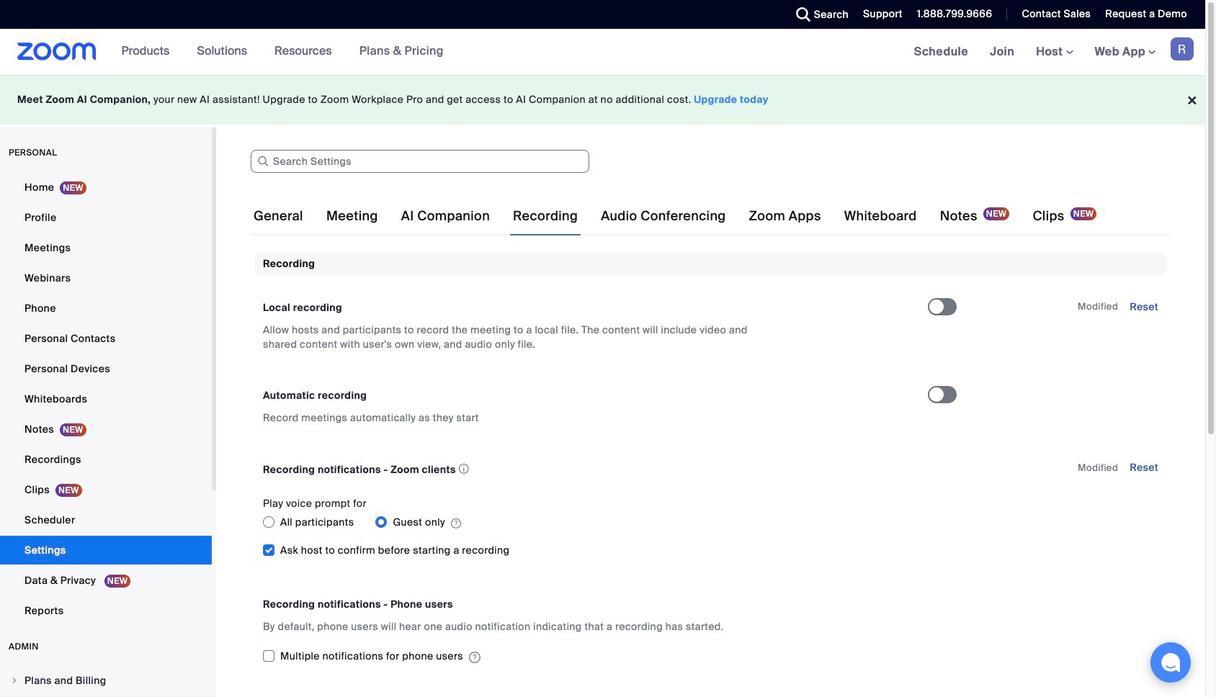 Task type: describe. For each thing, give the bounding box(es) containing it.
right image
[[10, 677, 19, 685]]

option group inside recording element
[[263, 511, 928, 534]]

tabs of my account settings page tab list
[[251, 196, 1100, 236]]

product information navigation
[[96, 29, 455, 75]]

profile picture image
[[1171, 37, 1194, 61]]

personal menu menu
[[0, 173, 212, 627]]



Task type: vqa. For each thing, say whether or not it's contained in the screenshot.
Tabs Of My Account Settings Page 'Tab List'
yes



Task type: locate. For each thing, give the bounding box(es) containing it.
footer
[[0, 75, 1206, 125]]

zoom logo image
[[17, 43, 96, 61]]

application inside recording element
[[263, 460, 915, 480]]

learn more about multiple notifications for phone users image
[[469, 651, 481, 664]]

Search Settings text field
[[251, 150, 589, 173]]

menu item
[[0, 667, 212, 695]]

application
[[263, 460, 915, 480]]

learn more about guest only image
[[451, 518, 461, 531]]

info outline image
[[459, 460, 469, 479]]

banner
[[0, 29, 1206, 76]]

option group
[[263, 511, 928, 534]]

open chat image
[[1161, 653, 1181, 673]]

meetings navigation
[[903, 29, 1206, 76]]

recording element
[[254, 253, 1167, 684]]



